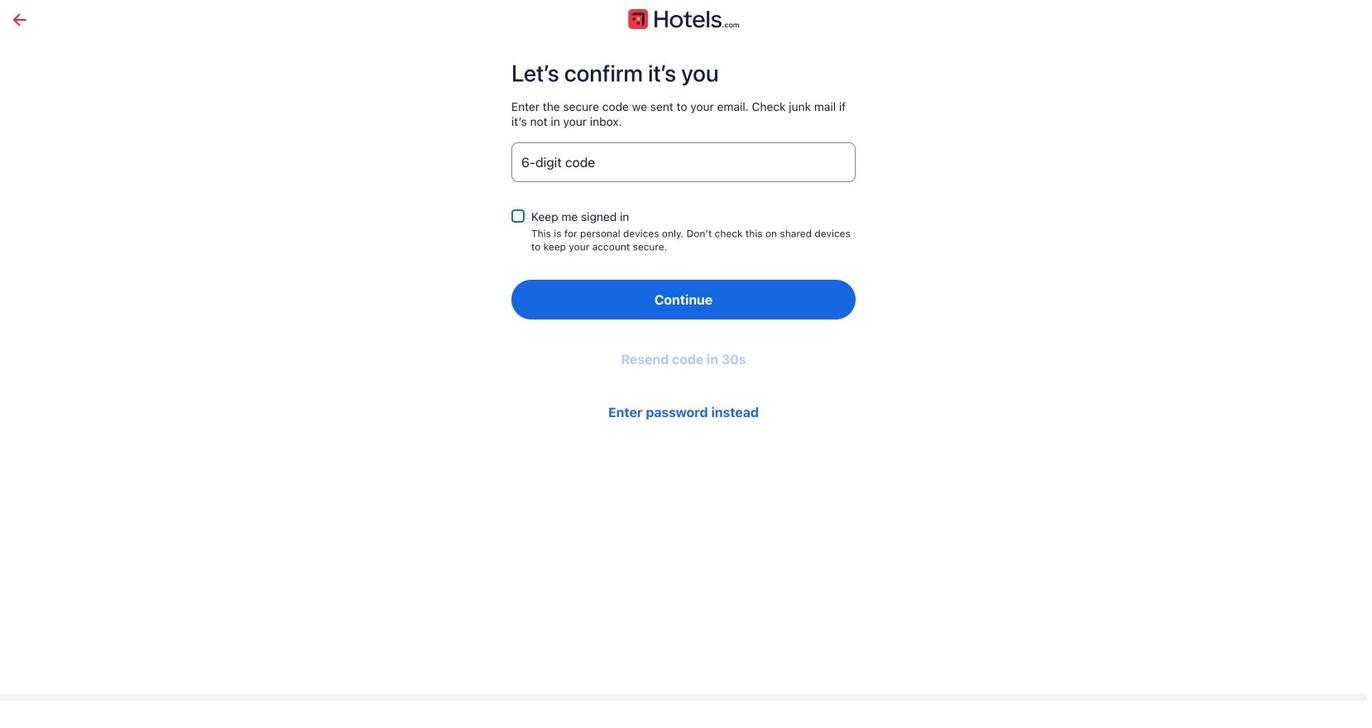 Task type: locate. For each thing, give the bounding box(es) containing it.
go back image
[[10, 10, 30, 30], [13, 14, 26, 26]]

None text field
[[512, 142, 856, 182]]



Task type: vqa. For each thing, say whether or not it's contained in the screenshot.
text box
yes



Task type: describe. For each thing, give the bounding box(es) containing it.
hotels image
[[628, 7, 739, 31]]



